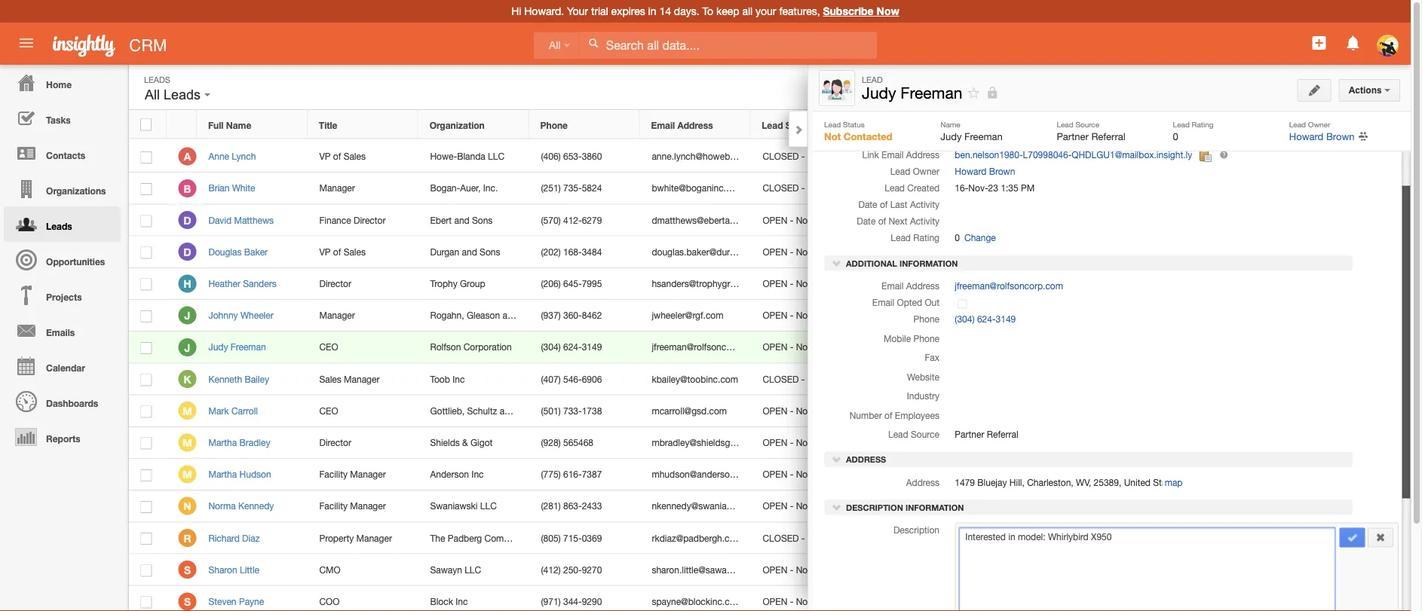 Task type: vqa. For each thing, say whether or not it's contained in the screenshot.
Top Sales Reps $0.00 Average Sales Size
no



Task type: locate. For each thing, give the bounding box(es) containing it.
7 open - notcontacted cell from the top
[[751, 427, 862, 459]]

mhudson@andersoninc.com open - notcontacted
[[652, 469, 853, 480]]

16- for jfreeman@rolfsoncorp.com
[[874, 342, 887, 353]]

2 ceo cell from the top
[[308, 396, 419, 427]]

1:35 inside n 'row'
[[920, 501, 937, 512]]

(407) 546-6906
[[541, 374, 602, 385]]

1 vp of sales from the top
[[319, 151, 366, 162]]

1 vertical spatial chevron down image
[[832, 503, 842, 513]]

sanders
[[243, 279, 277, 289]]

1 vertical spatial change link
[[960, 231, 996, 246]]

4 closed - disqualified from the top
[[763, 533, 855, 544]]

0 inside lead rating 0
[[1173, 130, 1179, 142]]

howard brown for mbradley@shieldsgigot.com
[[1006, 438, 1066, 448]]

martha for martha hudson
[[208, 469, 237, 480]]

7 follow image from the top
[[1117, 596, 1131, 610]]

brown for anne.lynch@howeblanda.com
[[1040, 151, 1066, 162]]

follow image inside a row
[[1117, 150, 1131, 164]]

(304)
[[955, 314, 975, 325], [541, 342, 561, 353]]

leads down crm
[[164, 87, 201, 103]]

4 closed from the top
[[763, 533, 799, 544]]

rolfson corporation up toob inc cell
[[430, 342, 512, 353]]

0 vertical spatial 624-
[[977, 314, 996, 325]]

2 closed - disqualified from the top
[[763, 183, 855, 194]]

0 horizontal spatial referral
[[987, 430, 1019, 440]]

1 vertical spatial (304) 624-3149
[[541, 342, 602, 353]]

howard brown inside a row
[[1006, 151, 1066, 162]]

1 horizontal spatial rolfson
[[955, 100, 986, 111]]

shields & gigot
[[430, 438, 493, 448]]

gottlieb, schultz and d'amore cell
[[419, 396, 553, 427]]

pm for mbradley@shieldsgigot.com
[[940, 438, 954, 448]]

Search this list... text field
[[905, 75, 1075, 98]]

1 j from the top
[[184, 310, 190, 322]]

1 horizontal spatial title
[[923, 84, 940, 94]]

k row
[[129, 364, 1180, 396]]

source inside lead source partner referral
[[1076, 120, 1100, 129]]

8462
[[582, 310, 602, 321]]

1 disqualified from the top
[[808, 151, 855, 162]]

lead inside lead source partner referral
[[1057, 120, 1074, 129]]

1 closed from the top
[[763, 151, 799, 162]]

email address up anne.lynch@howeblanda.com 'cell'
[[651, 120, 713, 130]]

nov- inside b row
[[887, 183, 907, 194]]

brown inside "d" row
[[1040, 247, 1066, 257]]

1 vertical spatial vp of sales
[[319, 247, 366, 257]]

250-
[[563, 565, 582, 576]]

2 d from the top
[[183, 246, 191, 258]]

show sidebar image
[[1260, 81, 1271, 92]]

4 16-nov-23 1:35 pm cell from the top
[[862, 237, 994, 268]]

sons inside cell
[[480, 247, 500, 257]]

8 16-nov-23 1:35 pm cell from the top
[[862, 364, 994, 396]]

brown for rkdiaz@padbergh.com
[[1040, 533, 1066, 544]]

1 j link from the top
[[178, 307, 196, 325]]

1 vertical spatial director cell
[[308, 427, 419, 459]]

judy freeman up record permissions image
[[955, 67, 1013, 78]]

0 vertical spatial title
[[923, 84, 940, 94]]

1 vertical spatial description
[[894, 526, 940, 536]]

ceo inside j row
[[319, 342, 338, 353]]

2 j link from the top
[[178, 338, 196, 357]]

llc inside sawayn llc cell
[[465, 565, 481, 576]]

judy right 'responsible'
[[941, 130, 962, 142]]

pm inside b row
[[940, 183, 954, 194]]

date left next
[[857, 217, 876, 227]]

lead
[[862, 75, 883, 84], [1327, 81, 1348, 92], [891, 117, 911, 128], [762, 120, 783, 130], [1005, 120, 1026, 130], [824, 120, 841, 129], [1057, 120, 1074, 129], [1173, 120, 1190, 129], [1290, 120, 1306, 129], [891, 167, 911, 177], [885, 183, 905, 194], [891, 233, 911, 244], [888, 430, 909, 440]]

16-nov-23 1:35 pm for dmatthews@ebertandsons.com
[[874, 215, 954, 225]]

2 vertical spatial ceo
[[319, 406, 338, 416]]

0 vertical spatial sons
[[472, 215, 493, 225]]

3149 up 6906
[[582, 342, 602, 353]]

1:35 for douglas.baker@durganandsons.com
[[920, 247, 937, 257]]

the padberg company
[[430, 533, 524, 544]]

1 vertical spatial sons
[[480, 247, 500, 257]]

industry
[[907, 391, 940, 402]]

16- for hsanders@trophygroup.com
[[874, 279, 887, 289]]

0 horizontal spatial 0
[[955, 233, 960, 244]]

11 open - notcontacted cell from the top
[[751, 587, 862, 612]]

follow image inside the s row
[[1117, 596, 1131, 610]]

2 s row from the top
[[129, 587, 1180, 612]]

-
[[991, 117, 995, 128], [802, 151, 805, 162], [802, 183, 805, 194], [790, 215, 794, 225], [790, 247, 794, 257], [790, 279, 794, 289], [790, 310, 794, 321], [790, 342, 794, 353], [802, 374, 805, 385], [790, 406, 794, 416], [790, 438, 794, 448], [790, 469, 794, 480], [790, 501, 794, 512], [802, 533, 805, 544], [790, 565, 794, 576], [790, 597, 794, 607]]

rogahn, gleason and farrell cell
[[419, 300, 545, 332]]

0 vertical spatial activity
[[910, 200, 940, 211]]

director for h
[[319, 279, 351, 289]]

jwheeler@rgf.com
[[652, 310, 724, 321]]

director down finance
[[319, 279, 351, 289]]

0 vertical spatial (304)
[[955, 314, 975, 325]]

open - notcontacted inside n 'row'
[[763, 501, 853, 512]]

ceo cell up sales manager
[[308, 332, 419, 364]]

2 closed - disqualified cell from the top
[[751, 173, 862, 205]]

1 follow image from the top
[[1117, 214, 1131, 228]]

(202) 168-3484 cell
[[529, 237, 640, 268]]

1 horizontal spatial (304)
[[955, 314, 975, 325]]

0 vertical spatial d
[[183, 214, 191, 227]]

m for mark carroll
[[183, 405, 192, 418]]

16- inside h row
[[874, 279, 887, 289]]

phone inside row
[[540, 120, 568, 130]]

ceo up sales manager
[[319, 342, 338, 353]]

director right finance
[[354, 215, 386, 225]]

howard inside "d" row
[[1006, 247, 1037, 257]]

2 s link from the top
[[178, 593, 196, 611]]

1 vertical spatial m
[[183, 437, 192, 449]]

ceo cell for j
[[308, 332, 419, 364]]

(407) 546-6906 cell
[[529, 364, 640, 396]]

2 s from the top
[[184, 596, 191, 609]]

pm inside k row
[[940, 374, 954, 385]]

23 inside k row
[[907, 374, 917, 385]]

howard brown inside b row
[[1006, 183, 1066, 194]]

chevron down image
[[832, 258, 842, 269]]

pm for rkdiaz@padbergh.com
[[940, 533, 954, 544]]

5 follow image from the top
[[1117, 468, 1131, 483]]

white
[[232, 183, 255, 194]]

1 vertical spatial partner
[[955, 430, 985, 440]]

auer,
[[460, 183, 481, 194]]

disqualified for r
[[808, 533, 855, 544]]

all leads
[[145, 87, 204, 103]]

nov- for bwhite@boganinc.com
[[887, 183, 907, 194]]

2 facility from the top
[[319, 501, 348, 512]]

3149 down jfreeman@rolfsoncorp.com link
[[996, 314, 1016, 325]]

0 vertical spatial vp of sales
[[319, 151, 366, 162]]

23 inside n 'row'
[[907, 501, 917, 512]]

disqualified inside k row
[[808, 374, 855, 385]]

0 horizontal spatial corporation
[[464, 342, 512, 353]]

ben.nelson1980-l70998046-qhdlgu1@mailbox.insight.ly link
[[955, 150, 1193, 161]]

lead status left lead status not contacted
[[762, 120, 813, 130]]

swaniawski llc
[[430, 501, 497, 512]]

lead owner inside row
[[1005, 120, 1057, 130]]

1 horizontal spatial change link
[[1065, 115, 1101, 130]]

n row
[[129, 491, 1180, 523]]

phone down out
[[914, 314, 940, 325]]

1 vertical spatial ceo
[[319, 342, 338, 353]]

disqualified for b
[[808, 183, 855, 194]]

lead owner down new
[[1290, 120, 1331, 129]]

closed - disqualified cell
[[751, 141, 862, 173], [751, 173, 862, 205], [751, 364, 862, 396], [751, 523, 862, 555]]

2 m link from the top
[[178, 434, 196, 452]]

llc up the padberg company
[[480, 501, 497, 512]]

brian white
[[208, 183, 255, 194]]

nov- for rkdiaz@padbergh.com
[[887, 533, 907, 544]]

closed inside b row
[[763, 183, 799, 194]]

3 m row from the top
[[129, 459, 1180, 491]]

howard for douglas.baker@durganandsons.com
[[1006, 247, 1037, 257]]

sales inside a row
[[344, 151, 366, 162]]

lead down next
[[891, 233, 911, 244]]

1:35 inside h row
[[920, 279, 937, 289]]

4 closed - disqualified cell from the top
[[751, 523, 862, 555]]

information down 1479
[[906, 504, 964, 513]]

open - notcontacted cell for mbradley@shieldsgigot.com
[[751, 427, 862, 459]]

new lead
[[1306, 81, 1348, 92]]

row group containing a
[[129, 141, 1180, 612]]

16-nov-23 1:35 pm inside a row
[[874, 151, 954, 162]]

2 vp of sales from the top
[[319, 247, 366, 257]]

ceo cell down sales manager
[[308, 396, 419, 427]]

1 activity from the top
[[910, 200, 940, 211]]

howe-blanda llc cell
[[419, 141, 529, 173]]

s row
[[129, 555, 1180, 587], [129, 587, 1180, 612]]

m left the martha bradley
[[183, 437, 192, 449]]

0 vertical spatial rating
[[1192, 120, 1214, 129]]

email up a row
[[651, 120, 675, 130]]

733-
[[563, 406, 582, 416]]

d link down b
[[178, 211, 196, 229]]

nov- for mcarroll@gsd.com
[[887, 406, 907, 416]]

information
[[900, 259, 958, 269], [906, 504, 964, 513]]

row containing full name
[[129, 111, 1180, 139]]

3 closed - disqualified from the top
[[763, 374, 855, 385]]

1:35 for nkennedy@swaniawskillc.com
[[920, 501, 937, 512]]

1 horizontal spatial rating
[[1192, 120, 1214, 129]]

notifications image
[[1345, 34, 1363, 52]]

0 horizontal spatial owner
[[913, 167, 940, 177]]

1 vertical spatial d link
[[178, 243, 196, 261]]

2 m row from the top
[[129, 427, 1180, 459]]

h row
[[129, 268, 1180, 300]]

1 vertical spatial 3149
[[582, 342, 602, 353]]

(406) 653-3860 cell
[[529, 141, 640, 173]]

sales inside sales manager cell
[[319, 374, 341, 385]]

referral up qhdlgu1@mailbox.insight.ly
[[1092, 130, 1126, 142]]

2 facility manager cell from the top
[[308, 491, 419, 523]]

swaniawski llc cell
[[419, 491, 529, 523]]

judy up name judy freeman on the right top
[[955, 67, 975, 78]]

inc right anderson
[[472, 469, 484, 480]]

vp of sales cell
[[308, 141, 419, 173], [308, 237, 419, 268]]

None checkbox
[[141, 152, 152, 164], [141, 215, 152, 227], [141, 247, 152, 259], [141, 279, 152, 291], [141, 311, 152, 323], [141, 342, 152, 355], [141, 374, 152, 386], [141, 502, 152, 514], [141, 533, 152, 546], [141, 152, 152, 164], [141, 215, 152, 227], [141, 247, 152, 259], [141, 279, 152, 291], [141, 311, 152, 323], [141, 342, 152, 355], [141, 374, 152, 386], [141, 502, 152, 514], [141, 533, 152, 546]]

(206) 645-7995
[[541, 279, 602, 289]]

0 horizontal spatial email address
[[651, 120, 713, 130]]

manager inside r "row"
[[356, 533, 392, 544]]

14 16-nov-23 1:35 pm cell from the top
[[862, 555, 994, 587]]

m
[[183, 405, 192, 418], [183, 437, 192, 449], [183, 469, 192, 481]]

mark
[[208, 406, 229, 416]]

owner up created
[[913, 167, 940, 177]]

mbradley@shieldsgigot.com open - notcontacted
[[652, 438, 853, 448]]

1 m from the top
[[183, 405, 192, 418]]

16-nov-23 1:35 pm cell for nkennedy@swaniawskillc.com
[[862, 491, 994, 523]]

status inside lead status not contacted
[[843, 120, 865, 129]]

0 vertical spatial phone
[[540, 120, 568, 130]]

(304) for (304) 624-3149 link
[[955, 314, 975, 325]]

director cell
[[308, 268, 419, 300], [308, 427, 419, 459]]

d down b
[[183, 214, 191, 227]]

manager cell
[[308, 173, 419, 205], [308, 300, 419, 332]]

nov- for nkennedy@swaniawskillc.com
[[887, 501, 907, 512]]

manager cell up sales manager cell
[[308, 300, 419, 332]]

1 vertical spatial organization
[[430, 120, 485, 130]]

howard brown for douglas.baker@durganandsons.com
[[1006, 247, 1066, 257]]

your
[[567, 5, 588, 17]]

0 vertical spatial ceo cell
[[308, 332, 419, 364]]

source for lead source partner referral
[[1076, 120, 1100, 129]]

next
[[889, 217, 908, 227]]

(304) 624-3149 inside cell
[[541, 342, 602, 353]]

brian
[[208, 183, 230, 194]]

rogahn,
[[430, 310, 464, 321]]

jfreeman@rolfsoncorp.com up (304) 624-3149 link
[[955, 281, 1063, 292]]

name
[[916, 67, 940, 78], [226, 120, 251, 130], [941, 120, 961, 129]]

brown inside h row
[[1040, 279, 1066, 289]]

3149 inside cell
[[582, 342, 602, 353]]

(407)
[[541, 374, 561, 385]]

0 vertical spatial organization
[[889, 100, 940, 111]]

manager cell for b
[[308, 173, 419, 205]]

sons inside cell
[[472, 215, 493, 225]]

1 facility manager from the top
[[319, 469, 386, 480]]

1 vp from the top
[[319, 151, 331, 162]]

jwheeler@rgf.com cell
[[640, 300, 751, 332]]

10 16-nov-23 1:35 pm cell from the top
[[862, 427, 994, 459]]

0 vertical spatial 0
[[1173, 130, 1179, 142]]

16-nov-23 1:35 pm for douglas.baker@durganandsons.com
[[874, 247, 954, 257]]

m left mark
[[183, 405, 192, 418]]

16-nov-23 1:35 pm for mhudson@andersoninc.com
[[874, 469, 954, 480]]

heather sanders link
[[208, 279, 284, 289]]

facility manager
[[319, 469, 386, 480], [319, 501, 386, 512]]

vp inside "d" row
[[319, 247, 331, 257]]

1 vertical spatial m link
[[178, 434, 196, 452]]

howard inside a row
[[1006, 151, 1037, 162]]

diaz
[[242, 533, 260, 544]]

address down 'responsible'
[[906, 150, 940, 161]]

nov- for sharon.little@sawayn.com
[[887, 565, 907, 576]]

2 16-nov-23 1:35 pm cell from the top
[[862, 173, 994, 205]]

3 m link from the top
[[178, 466, 196, 484]]

chevron down image for address
[[832, 455, 842, 465]]

open inside n 'row'
[[763, 501, 788, 512]]

ceo for m
[[319, 406, 338, 416]]

open - notcontacted cell for douglas.baker@durganandsons.com
[[751, 237, 862, 268]]

8 open - notcontacted cell from the top
[[751, 459, 862, 491]]

follow image for k
[[1117, 373, 1131, 387]]

(937)
[[541, 310, 561, 321]]

6279
[[582, 215, 602, 225]]

follow image inside k row
[[1117, 373, 1131, 387]]

1 vertical spatial rolfson corporation
[[430, 342, 512, 353]]

howard brown
[[1290, 130, 1355, 142], [955, 134, 1015, 144], [1006, 151, 1066, 162], [955, 167, 1015, 177], [1006, 183, 1066, 194], [1006, 247, 1066, 257], [1006, 279, 1066, 289], [1006, 310, 1066, 321], [1006, 438, 1066, 448], [1006, 469, 1066, 480], [1006, 533, 1066, 544], [1006, 597, 1066, 607]]

carroll
[[231, 406, 258, 416]]

anderson
[[430, 469, 469, 480]]

(304) 624-3149 down jfreeman@rolfsoncorp.com link
[[955, 314, 1016, 325]]

rating up 'right click to copy email address' icon
[[1192, 120, 1214, 129]]

0 vertical spatial change link
[[1065, 115, 1101, 130]]

d link up h link
[[178, 243, 196, 261]]

ceo cell
[[308, 332, 419, 364], [308, 396, 419, 427]]

(304) down jfreeman@rolfsoncorp.com link
[[955, 314, 975, 325]]

email left opted
[[873, 298, 895, 308]]

closed - disqualified up sharon.little@sawayn.com open - notcontacted
[[763, 533, 855, 544]]

0 vertical spatial manager cell
[[308, 173, 419, 205]]

sales manager cell
[[308, 364, 419, 396]]

16-nov-23 1:35 pm cell for douglas.baker@durganandsons.com
[[862, 237, 994, 268]]

follow image for a
[[1117, 150, 1131, 164]]

m row
[[129, 396, 1180, 427], [129, 427, 1180, 459], [129, 459, 1180, 491]]

open - notcontacted for spayne@blockinc.com
[[763, 597, 853, 607]]

brown for mhudson@andersoninc.com
[[1040, 469, 1066, 480]]

9 16-nov-23 1:35 pm cell from the top
[[862, 396, 994, 427]]

durgan and sons
[[430, 247, 500, 257]]

0 horizontal spatial change
[[965, 233, 996, 244]]

name for name judy freeman
[[941, 120, 961, 129]]

closed - disqualified cell down chevron right image
[[751, 141, 862, 173]]

of inside "d" row
[[333, 247, 341, 257]]

16-nov-23 1:35 pm for kbailey@toobinc.com
[[874, 374, 954, 385]]

2 disqualified from the top
[[808, 183, 855, 194]]

follow image inside r "row"
[[1117, 532, 1131, 546]]

date left last
[[859, 200, 878, 211]]

cmo
[[319, 565, 341, 576]]

link
[[862, 150, 879, 161]]

partner up 1479
[[955, 430, 985, 440]]

howard brown link for bwhite@boganinc.com
[[1006, 183, 1066, 194]]

1 vertical spatial vp
[[319, 247, 331, 257]]

lead up not
[[824, 120, 841, 129]]

name for name
[[916, 67, 940, 78]]

m up n link
[[183, 469, 192, 481]]

howard brown link for rkdiaz@padbergh.com
[[1006, 533, 1066, 544]]

manager inside cell
[[344, 374, 380, 385]]

10 open - notcontacted cell from the top
[[751, 555, 862, 587]]

0 vertical spatial inc
[[453, 374, 465, 385]]

lead source
[[888, 430, 940, 440]]

1 open - notcontacted cell from the top
[[751, 205, 862, 237]]

follow image for n
[[1117, 500, 1131, 515]]

navigation
[[0, 65, 121, 455]]

16-nov-23 1:35 pm for rkdiaz@padbergh.com
[[874, 533, 954, 544]]

1 vertical spatial information
[[906, 504, 964, 513]]

closed - disqualified inside a row
[[763, 151, 855, 162]]

0 vertical spatial jfreeman@rolfsoncorp.com
[[955, 281, 1063, 292]]

howard brown for rkdiaz@padbergh.com
[[1006, 533, 1066, 544]]

2 facility manager from the top
[[319, 501, 386, 512]]

howard brown inside h row
[[1006, 279, 1066, 289]]

address up anne.lynch@howeblanda.com 'cell'
[[678, 120, 713, 130]]

sales down finance director
[[344, 247, 366, 257]]

6 16-nov-23 1:35 pm cell from the top
[[862, 300, 994, 332]]

martha down mark
[[208, 438, 237, 448]]

1 horizontal spatial referral
[[1092, 130, 1126, 142]]

howard for jwheeler@rgf.com
[[1006, 310, 1037, 321]]

director cell down sales manager cell
[[308, 427, 419, 459]]

douglas.baker@durganandsons.com
[[652, 247, 800, 257]]

1 vp of sales cell from the top
[[308, 141, 419, 173]]

group
[[460, 279, 485, 289]]

0 vertical spatial facility
[[319, 469, 348, 480]]

mcarroll@gsd.com cell
[[640, 396, 751, 427]]

additional information
[[844, 259, 958, 269]]

follow image for jfreeman@rolfsoncorp.com
[[1117, 341, 1131, 355]]

16- inside n 'row'
[[874, 501, 887, 512]]

row group
[[129, 141, 1180, 612]]

phone
[[540, 120, 568, 130], [914, 314, 940, 325], [914, 334, 940, 344]]

brown inside a row
[[1040, 151, 1066, 162]]

change link
[[1065, 115, 1101, 130], [960, 231, 996, 246]]

phone up (406)
[[540, 120, 568, 130]]

16- inside a row
[[874, 151, 887, 162]]

lead left recycle
[[1173, 120, 1190, 129]]

1 16-nov-23 1:35 pm cell from the top
[[862, 141, 994, 173]]

23 inside h row
[[907, 279, 917, 289]]

howard brown for anne.lynch@howeblanda.com
[[1006, 151, 1066, 162]]

name up 'responsible'
[[916, 67, 940, 78]]

(304) up (407)
[[541, 342, 561, 353]]

pm inside h row
[[940, 279, 954, 289]]

23 inside b row
[[907, 183, 917, 194]]

23 for mbradley@shieldsgigot.com
[[907, 438, 917, 448]]

2 vertical spatial inc
[[456, 597, 468, 607]]

1 horizontal spatial 0
[[1173, 130, 1179, 142]]

nov- inside h row
[[887, 279, 907, 289]]

nov- inside k row
[[887, 374, 907, 385]]

s for sharon little
[[184, 564, 191, 577]]

16-nov-23 1:35 pm cell
[[862, 141, 994, 173], [862, 173, 994, 205], [862, 205, 994, 237], [862, 237, 994, 268], [862, 268, 994, 300], [862, 300, 994, 332], [862, 332, 994, 364], [862, 364, 994, 396], [862, 396, 994, 427], [862, 427, 994, 459], [862, 459, 994, 491], [862, 491, 994, 523], [862, 523, 994, 555], [862, 555, 994, 587], [862, 587, 994, 612]]

closed inside a row
[[763, 151, 799, 162]]

(304) 624-3149 up (407) 546-6906 at the bottom left of the page
[[541, 342, 602, 353]]

the padberg company cell
[[419, 523, 529, 555]]

1 d link from the top
[[178, 211, 196, 229]]

referral up 'bluejay'
[[987, 430, 1019, 440]]

(928) 565468 cell
[[529, 427, 640, 459]]

- inside a row
[[802, 151, 805, 162]]

director down sales manager
[[319, 438, 351, 448]]

3 closed from the top
[[763, 374, 799, 385]]

bogan-auer, inc. cell
[[419, 173, 529, 205]]

0 vertical spatial date
[[859, 200, 878, 211]]

actions
[[1349, 85, 1385, 95]]

ben.nelson1980-l70998046-qhdlgu1@mailbox.insight.ly
[[955, 150, 1193, 161]]

vp of sales for a
[[319, 151, 366, 162]]

johnny wheeler
[[208, 310, 274, 321]]

rating
[[1192, 120, 1214, 129], [914, 233, 940, 244]]

2 vp from the top
[[319, 247, 331, 257]]

sons down ebert and sons cell
[[480, 247, 500, 257]]

email down user responsible
[[882, 150, 904, 161]]

2 martha from the top
[[208, 469, 237, 480]]

brown for mbradley@shieldsgigot.com
[[1040, 438, 1066, 448]]

9 open - notcontacted cell from the top
[[751, 491, 862, 523]]

open - notcontacted for jwheeler@rgf.com
[[763, 310, 853, 321]]

23 inside r "row"
[[907, 533, 917, 544]]

2 chevron down image from the top
[[832, 503, 842, 513]]

12 16-nov-23 1:35 pm cell from the top
[[862, 491, 994, 523]]

1 facility from the top
[[319, 469, 348, 480]]

2 j from the top
[[184, 341, 190, 354]]

s for steven payne
[[184, 596, 191, 609]]

r link
[[178, 529, 196, 548]]

follow image
[[967, 86, 982, 100], [1117, 150, 1131, 164], [1117, 182, 1131, 196], [1117, 277, 1131, 292], [1117, 309, 1131, 324], [1117, 373, 1131, 387], [1117, 405, 1131, 419], [1117, 500, 1131, 515], [1117, 564, 1131, 578]]

23 for hsanders@trophygroup.com
[[907, 279, 917, 289]]

sales inside "d" row
[[344, 247, 366, 257]]

of up finance
[[333, 151, 341, 162]]

&
[[462, 438, 468, 448]]

activity
[[910, 200, 940, 211], [910, 217, 940, 227]]

howard inside h row
[[1006, 279, 1037, 289]]

a link
[[178, 148, 196, 166]]

1 vertical spatial title
[[319, 120, 338, 130]]

description
[[846, 504, 903, 513], [894, 526, 940, 536]]

bin
[[1247, 119, 1262, 128]]

None checkbox
[[140, 119, 152, 131], [141, 183, 152, 195], [141, 406, 152, 418], [141, 438, 152, 450], [141, 470, 152, 482], [141, 565, 152, 577], [141, 597, 152, 609], [140, 119, 152, 131], [141, 183, 152, 195], [141, 406, 152, 418], [141, 438, 152, 450], [141, 470, 152, 482], [141, 565, 152, 577], [141, 597, 152, 609]]

0 vertical spatial 3149
[[996, 314, 1016, 325]]

change link up jfreeman@rolfsoncorp.com link
[[960, 231, 996, 246]]

director cell down finance director "cell"
[[308, 268, 419, 300]]

title
[[923, 84, 940, 94], [319, 120, 338, 130]]

2 vp of sales cell from the top
[[308, 237, 419, 268]]

16-nov-23 1:35 pm for anne.lynch@howeblanda.com
[[874, 151, 954, 162]]

0 horizontal spatial status
[[786, 120, 813, 130]]

168-
[[563, 247, 582, 257]]

(206) 645-7995 cell
[[529, 268, 640, 300]]

s down r
[[184, 564, 191, 577]]

1 m link from the top
[[178, 402, 196, 420]]

m link left the martha bradley
[[178, 434, 196, 452]]

lead status not contacted
[[824, 120, 893, 142]]

responsible
[[890, 134, 940, 144]]

lead owner up lead created
[[891, 167, 940, 177]]

s link left steven
[[178, 593, 196, 611]]

4 open - notcontacted cell from the top
[[751, 300, 862, 332]]

1 vertical spatial rating
[[914, 233, 940, 244]]

sales up finance director
[[344, 151, 366, 162]]

1 vertical spatial inc
[[472, 469, 484, 480]]

ebert and sons cell
[[419, 205, 529, 237]]

23 for nkennedy@swaniawskillc.com
[[907, 501, 917, 512]]

1 vertical spatial facility manager
[[319, 501, 386, 512]]

inc inside the s row
[[456, 597, 468, 607]]

0 vertical spatial m link
[[178, 402, 196, 420]]

vp inside a row
[[319, 151, 331, 162]]

13 16-nov-23 1:35 pm cell from the top
[[862, 523, 994, 555]]

d row
[[129, 205, 1180, 237], [129, 237, 1180, 268]]

2 horizontal spatial name
[[941, 120, 961, 129]]

m link left mark
[[178, 402, 196, 420]]

j
[[184, 310, 190, 322], [184, 341, 190, 354]]

nov- for spayne@blockinc.com
[[887, 597, 907, 607]]

referral
[[1092, 130, 1126, 142], [987, 430, 1019, 440]]

1 d from the top
[[183, 214, 191, 227]]

projects link
[[4, 278, 121, 313]]

1 vertical spatial judy freeman
[[862, 84, 963, 102]]

2 open - notcontacted cell from the top
[[751, 237, 862, 268]]

1 horizontal spatial source
[[1076, 120, 1100, 129]]

property
[[319, 533, 354, 544]]

2 closed from the top
[[763, 183, 799, 194]]

closed - disqualified cell down not
[[751, 173, 862, 205]]

j row
[[129, 300, 1180, 332], [129, 332, 1180, 364]]

notcontacted inside n 'row'
[[796, 501, 853, 512]]

lead inside lead status not contacted
[[824, 120, 841, 129]]

judy freeman
[[955, 67, 1013, 78], [862, 84, 963, 102], [208, 342, 266, 353]]

(501) 733-1738 cell
[[529, 396, 640, 427]]

mobile
[[884, 334, 911, 344]]

name judy freeman
[[941, 120, 1003, 142]]

1 horizontal spatial lead owner
[[1005, 120, 1057, 130]]

manager inside b row
[[319, 183, 355, 194]]

toob inc cell
[[419, 364, 529, 396]]

1 s from the top
[[184, 564, 191, 577]]

1 vertical spatial martha
[[208, 469, 237, 480]]

1 horizontal spatial 3149
[[996, 314, 1016, 325]]

16-nov-23 1:35 pm inside h row
[[874, 279, 954, 289]]

23 for jfreeman@rolfsoncorp.com
[[907, 342, 917, 353]]

1 director cell from the top
[[308, 268, 419, 300]]

624- down 360-
[[563, 342, 582, 353]]

16-nov-23 1:35 pm cell for jwheeler@rgf.com
[[862, 300, 994, 332]]

16-nov-23 1:35 pm cell for spayne@blockinc.com
[[862, 587, 994, 612]]

shields & gigot cell
[[419, 427, 529, 459]]

16- inside b row
[[874, 183, 887, 194]]

16-nov-23 1:35 pm for spayne@blockinc.com
[[874, 597, 954, 607]]

leads inside leads link
[[46, 221, 72, 232]]

3 open - notcontacted cell from the top
[[751, 268, 862, 300]]

715-
[[563, 533, 582, 544]]

15 16-nov-23 1:35 pm cell from the top
[[862, 587, 994, 612]]

rolfson corporation cell
[[419, 332, 529, 364]]

1:35 for bwhite@boganinc.com
[[920, 183, 937, 194]]

(281) 863-2433 cell
[[529, 491, 640, 523]]

7 16-nov-23 1:35 pm cell from the top
[[862, 332, 994, 364]]

3 follow image from the top
[[1117, 341, 1131, 355]]

of left next
[[878, 217, 886, 227]]

follow image
[[1117, 214, 1131, 228], [1117, 246, 1131, 260], [1117, 341, 1131, 355], [1117, 437, 1131, 451], [1117, 468, 1131, 483], [1117, 532, 1131, 546], [1117, 596, 1131, 610]]

leads up all leads
[[144, 75, 170, 84]]

status up contacted
[[843, 120, 865, 129]]

1 closed - disqualified cell from the top
[[751, 141, 862, 173]]

vp of sales cell up finance director "cell"
[[308, 141, 419, 173]]

lead up ben.nelson1980-l70998046-qhdlgu1@mailbox.insight.ly
[[1057, 120, 1074, 129]]

anne lynch link
[[208, 151, 263, 162]]

(775)
[[541, 469, 561, 480]]

d up h link
[[183, 246, 191, 258]]

(304) 624-3149 cell
[[529, 332, 640, 364]]

2 d link from the top
[[178, 243, 196, 261]]

d row up hsanders@trophygroup.com
[[129, 237, 1180, 268]]

follow image inside j row
[[1117, 341, 1131, 355]]

0 vertical spatial llc
[[488, 151, 505, 162]]

j down the h
[[184, 310, 190, 322]]

calendar link
[[4, 348, 121, 384]]

rolfson up name judy freeman on the right top
[[955, 100, 986, 111]]

3 closed - disqualified cell from the top
[[751, 364, 862, 396]]

contacts link
[[4, 136, 121, 171]]

closed for a
[[763, 151, 799, 162]]

open - notcontacted cell
[[751, 205, 862, 237], [751, 237, 862, 268], [751, 268, 862, 300], [751, 300, 862, 332], [751, 332, 862, 364], [751, 396, 862, 427], [751, 427, 862, 459], [751, 459, 862, 491], [751, 491, 862, 523], [751, 555, 862, 587], [751, 587, 862, 612]]

description for description
[[894, 526, 940, 536]]

1 vertical spatial corporation
[[464, 342, 512, 353]]

coo cell
[[308, 587, 419, 612]]

spayne@blockinc.com cell
[[640, 587, 751, 612]]

2 manager cell from the top
[[308, 300, 419, 332]]

2 m from the top
[[183, 437, 192, 449]]

disqualified inside b row
[[808, 183, 855, 194]]

vp of sales cell for a
[[308, 141, 419, 173]]

1 facility manager cell from the top
[[308, 459, 419, 491]]

0 vertical spatial (304) 624-3149
[[955, 314, 1016, 325]]

1 manager cell from the top
[[308, 173, 419, 205]]

2 director cell from the top
[[308, 427, 419, 459]]

name up ben.nelson1980-
[[941, 120, 961, 129]]

kennedy
[[238, 501, 274, 512]]

closed - disqualified inside k row
[[763, 374, 855, 385]]

open - notcontacted inside the s row
[[763, 597, 853, 607]]

16- inside k row
[[874, 374, 887, 385]]

howard brown link for hsanders@trophygroup.com
[[1006, 279, 1066, 289]]

0 vertical spatial referral
[[1092, 130, 1126, 142]]

2 vertical spatial director
[[319, 438, 351, 448]]

1 vertical spatial manager cell
[[308, 300, 419, 332]]

howard brown inside r "row"
[[1006, 533, 1066, 544]]

0 vertical spatial rolfson
[[955, 100, 986, 111]]

brown for bwhite@boganinc.com
[[1040, 183, 1066, 194]]

0 vertical spatial director cell
[[308, 268, 419, 300]]

0 vertical spatial all
[[549, 40, 561, 51]]

(775) 616-7387 cell
[[529, 459, 640, 491]]

(304) inside cell
[[541, 342, 561, 353]]

(775) 616-7387
[[541, 469, 602, 480]]

2 follow image from the top
[[1117, 246, 1131, 260]]

cell
[[1143, 173, 1180, 205], [994, 205, 1105, 237], [1143, 205, 1180, 237], [1143, 268, 1180, 300], [1143, 300, 1180, 332], [129, 332, 167, 364], [994, 332, 1105, 364], [1143, 332, 1180, 364], [994, 364, 1105, 396], [1143, 364, 1180, 396], [994, 396, 1105, 427], [1143, 396, 1180, 427], [994, 491, 1105, 523], [994, 555, 1105, 587], [1143, 555, 1180, 587]]

(971) 344-9290
[[541, 597, 602, 607]]

organizations
[[46, 186, 106, 196]]

1 horizontal spatial (304) 624-3149
[[955, 314, 1016, 325]]

1:35 for kbailey@toobinc.com
[[920, 374, 937, 385]]

pm inside r "row"
[[940, 533, 954, 544]]

closed - disqualified cell for r
[[751, 523, 862, 555]]

description for description information
[[846, 504, 903, 513]]

1 chevron down image from the top
[[832, 455, 842, 465]]

0 horizontal spatial (304)
[[541, 342, 561, 353]]

0 horizontal spatial 3149
[[582, 342, 602, 353]]

howard brown link for anne.lynch@howeblanda.com
[[1006, 151, 1066, 162]]

dmatthews@ebertandsons.com cell
[[640, 205, 780, 237]]

open - notcontacted cell for dmatthews@ebertandsons.com
[[751, 205, 862, 237]]

closed - disqualified for a
[[763, 151, 855, 162]]

s link down r
[[178, 561, 196, 579]]

open - notcontacted cell for spayne@blockinc.com
[[751, 587, 862, 612]]

closed - disqualified cell down jfreeman@rolfsoncorp.com open - notcontacted at the bottom
[[751, 364, 862, 396]]

nov- for jfreeman@rolfsoncorp.com
[[887, 342, 907, 353]]

1 horizontal spatial partner
[[1057, 130, 1089, 142]]

lead image
[[822, 73, 852, 103]]

manager cell up finance director
[[308, 173, 419, 205]]

manager inside n 'row'
[[350, 501, 386, 512]]

16-
[[874, 151, 887, 162], [874, 183, 887, 194], [955, 183, 969, 194], [874, 215, 887, 225], [874, 247, 887, 257], [1203, 261, 1217, 272], [874, 279, 887, 289], [874, 310, 887, 321], [874, 342, 887, 353], [874, 374, 887, 385], [874, 406, 887, 416], [874, 438, 887, 448], [874, 469, 887, 480], [874, 501, 887, 512], [874, 533, 887, 544], [874, 565, 887, 576], [874, 597, 887, 607]]

corporation
[[988, 100, 1037, 111], [464, 342, 512, 353]]

ceo down sales manager
[[319, 406, 338, 416]]

freeman down johnny wheeler link
[[231, 342, 266, 353]]

16- inside r "row"
[[874, 533, 887, 544]]

row
[[129, 111, 1180, 139]]

23 for anne.lynch@howeblanda.com
[[907, 151, 917, 162]]

5 open - notcontacted cell from the top
[[751, 332, 862, 364]]

source down the employees
[[911, 430, 940, 440]]

rolfson down rogahn,
[[430, 342, 461, 353]]

0 horizontal spatial change link
[[960, 231, 996, 246]]

little
[[240, 565, 259, 576]]

brown inside the s row
[[1040, 597, 1066, 607]]

2 j row from the top
[[129, 332, 1180, 364]]

lead owner up l70998046- at top
[[1005, 120, 1057, 130]]

0 vertical spatial corporation
[[988, 100, 1037, 111]]

change record owner image
[[1359, 130, 1369, 143]]

notcontacted inside h row
[[796, 279, 853, 289]]

rogahn, gleason and farrell (937) 360-8462
[[430, 310, 602, 321]]

address up out
[[906, 281, 940, 292]]

trophy group cell
[[419, 268, 529, 300]]

0 vertical spatial description
[[846, 504, 903, 513]]

0 right lead rating
[[955, 233, 960, 244]]

now
[[877, 5, 900, 17]]

howard for anne.lynch@howeblanda.com
[[1006, 151, 1037, 162]]

of down finance
[[333, 247, 341, 257]]

1:35 for spayne@blockinc.com
[[920, 597, 937, 607]]

3 m from the top
[[183, 469, 192, 481]]

Description text field
[[959, 528, 1336, 612]]

howard brown for mhudson@andersoninc.com
[[1006, 469, 1066, 480]]

email address
[[651, 120, 713, 130], [882, 281, 940, 292]]

closed - disqualified down chevron right image
[[763, 151, 855, 162]]

16- for douglas.baker@durganandsons.com
[[874, 247, 887, 257]]

1 closed - disqualified from the top
[[763, 151, 855, 162]]

1 horizontal spatial change
[[1070, 117, 1101, 128]]

1 vertical spatial source
[[911, 430, 940, 440]]

3 16-nov-23 1:35 pm cell from the top
[[862, 205, 994, 237]]

2 horizontal spatial owner
[[1308, 120, 1331, 129]]

3 disqualified from the top
[[808, 374, 855, 385]]

4 disqualified from the top
[[808, 533, 855, 544]]

sharon.little@sawayn.com cell
[[640, 555, 757, 587]]

624- inside cell
[[563, 342, 582, 353]]

0 vertical spatial email address
[[651, 120, 713, 130]]

16-nov-23 1:35 pm inside k row
[[874, 374, 954, 385]]

llc inside swaniawski llc cell
[[480, 501, 497, 512]]

6 follow image from the top
[[1117, 532, 1131, 546]]

(805) 715-0369 cell
[[529, 523, 640, 555]]

closed inside k row
[[763, 374, 799, 385]]

closed inside r "row"
[[763, 533, 799, 544]]

0 vertical spatial partner
[[1057, 130, 1089, 142]]

1 horizontal spatial jfreeman@rolfsoncorp.com
[[955, 281, 1063, 292]]

source up ben.nelson1980-l70998046-qhdlgu1@mailbox.insight.ly
[[1076, 120, 1100, 129]]

pm inside a row
[[940, 151, 954, 162]]

1 martha from the top
[[208, 438, 237, 448]]

- inside b row
[[802, 183, 805, 194]]

jfreeman@rolfsoncorp.com
[[955, 281, 1063, 292], [652, 342, 760, 353]]

closed - disqualified down jfreeman@rolfsoncorp.com open - notcontacted at the bottom
[[763, 374, 855, 385]]

16-nov-23 1:35 pm for nkennedy@swaniawskillc.com
[[874, 501, 954, 512]]

1 s link from the top
[[178, 561, 196, 579]]

source
[[1076, 120, 1100, 129], [911, 430, 940, 440]]

smartmerge leads link
[[1190, 158, 1267, 169]]

pm for mcarroll@gsd.com
[[940, 406, 954, 416]]

director for m
[[319, 438, 351, 448]]

closed - disqualified inside b row
[[763, 183, 855, 194]]

1:35 inside b row
[[920, 183, 937, 194]]

user responsible
[[868, 134, 940, 144]]

judy freeman up "kenneth bailey"
[[208, 342, 266, 353]]

0 horizontal spatial title
[[319, 120, 338, 130]]

1 ceo cell from the top
[[308, 332, 419, 364]]

vp for a
[[319, 151, 331, 162]]

4 follow image from the top
[[1117, 437, 1131, 451]]

kenneth bailey link
[[208, 374, 277, 385]]

1 horizontal spatial organization
[[889, 100, 940, 111]]

0 vertical spatial j
[[184, 310, 190, 322]]

0 vertical spatial d link
[[178, 211, 196, 229]]

11 16-nov-23 1:35 pm cell from the top
[[862, 459, 994, 491]]

anne.lynch@howeblanda.com cell
[[640, 141, 773, 173]]

(251) 735-5824 cell
[[529, 173, 640, 205]]

6 open - notcontacted cell from the top
[[751, 396, 862, 427]]

m link for martha hudson
[[178, 466, 196, 484]]

nov- inside n 'row'
[[887, 501, 907, 512]]

charleston,
[[1027, 478, 1074, 488]]

5 16-nov-23 1:35 pm cell from the top
[[862, 268, 994, 300]]

d link for david matthews
[[178, 211, 196, 229]]

s left steven
[[184, 596, 191, 609]]

0 vertical spatial information
[[900, 259, 958, 269]]

chevron down image
[[832, 455, 842, 465], [832, 503, 842, 513]]

disqualified inside r "row"
[[808, 533, 855, 544]]

0 horizontal spatial organization
[[430, 120, 485, 130]]

facility manager cell
[[308, 459, 419, 491], [308, 491, 419, 523]]

ceo for j
[[319, 342, 338, 353]]

nov- for dmatthews@ebertandsons.com
[[887, 215, 907, 225]]



Task type: describe. For each thing, give the bounding box(es) containing it.
reports link
[[4, 419, 121, 455]]

partner referral
[[955, 430, 1019, 440]]

kbailey@toobinc.com
[[652, 374, 738, 385]]

pm for jfreeman@rolfsoncorp.com
[[940, 342, 954, 353]]

lead up last
[[885, 183, 905, 194]]

16-nov-23 1:35 pm cell for anne.lynch@howeblanda.com
[[862, 141, 994, 173]]

lead up user responsible
[[891, 117, 911, 128]]

16-nov-23 import
[[1201, 261, 1276, 272]]

follow image for mhudson@andersoninc.com
[[1117, 468, 1131, 483]]

and right schultz
[[500, 406, 515, 416]]

facility manager for n
[[319, 501, 386, 512]]

address down number in the bottom of the page
[[844, 456, 886, 465]]

finance director cell
[[308, 205, 419, 237]]

facility manager cell for n
[[308, 491, 419, 523]]

wheeler
[[241, 310, 274, 321]]

1 horizontal spatial email address
[[882, 281, 940, 292]]

of right number in the bottom of the page
[[885, 411, 893, 421]]

freeman inside name judy freeman
[[965, 130, 1003, 142]]

disqualified for k
[[808, 374, 855, 385]]

16- for anne.lynch@howeblanda.com
[[874, 151, 887, 162]]

open - notcontacted for mcarroll@gsd.com
[[763, 406, 853, 416]]

lead status inside row
[[762, 120, 813, 130]]

not
[[824, 130, 841, 142]]

lead right lead image
[[862, 75, 883, 84]]

freeman up record permissions image
[[977, 67, 1013, 78]]

(570)
[[541, 215, 561, 225]]

of inside a row
[[333, 151, 341, 162]]

map
[[1165, 478, 1183, 488]]

david
[[208, 215, 232, 225]]

- inside n 'row'
[[790, 501, 794, 512]]

(805)
[[541, 533, 561, 544]]

change link for 0
[[960, 231, 996, 246]]

16-nov-23 1:35 pm for sharon.little@sawayn.com
[[874, 565, 954, 576]]

douglas.baker@durganandsons.com cell
[[640, 237, 800, 268]]

closed - disqualified cell for a
[[751, 141, 862, 173]]

sharon little link
[[208, 565, 267, 576]]

- inside h row
[[790, 279, 794, 289]]

block inc cell
[[419, 587, 529, 612]]

open - notcontacted cell for mcarroll@gsd.com
[[751, 396, 862, 427]]

martha hudson link
[[208, 469, 279, 480]]

2 horizontal spatial lead owner
[[1290, 120, 1331, 129]]

recycle bin link
[[1190, 118, 1269, 130]]

referral inside lead source partner referral
[[1092, 130, 1126, 142]]

partner inside lead source partner referral
[[1057, 130, 1089, 142]]

judy inside name judy freeman
[[941, 130, 962, 142]]

1479
[[955, 478, 975, 488]]

howard brown for spayne@blockinc.com
[[1006, 597, 1066, 607]]

closed - disqualified cell for k
[[751, 364, 862, 396]]

2 horizontal spatial status
[[914, 117, 940, 128]]

kbailey@toobinc.com cell
[[640, 364, 751, 396]]

nov- for mhudson@andersoninc.com
[[887, 469, 907, 480]]

open - notcontacted for nkennedy@swaniawskillc.com
[[763, 501, 853, 512]]

email inside row
[[651, 120, 675, 130]]

r
[[184, 532, 191, 545]]

pm for nkennedy@swaniawskillc.com
[[940, 501, 954, 512]]

follow image for douglas.baker@durganandsons.com
[[1117, 246, 1131, 260]]

(501) 733-1738
[[541, 406, 602, 416]]

b row
[[129, 173, 1180, 205]]

nov- for jwheeler@rgf.com
[[887, 310, 907, 321]]

16- for jwheeler@rgf.com
[[874, 310, 887, 321]]

inc for k
[[453, 374, 465, 385]]

pm for mhudson@andersoninc.com
[[940, 469, 954, 480]]

all
[[742, 5, 753, 17]]

16- for dmatthews@ebertandsons.com
[[874, 215, 887, 225]]

(570) 412-6279 cell
[[529, 205, 640, 237]]

brown for spayne@blockinc.com
[[1040, 597, 1066, 607]]

(281)
[[541, 501, 561, 512]]

created
[[908, 183, 940, 194]]

open inside h row
[[763, 279, 788, 289]]

toob inc
[[430, 374, 465, 385]]

ebert and sons
[[430, 215, 493, 225]]

lead down link email address
[[891, 167, 911, 177]]

3484
[[582, 247, 602, 257]]

property manager cell
[[308, 523, 419, 555]]

employees
[[895, 411, 940, 421]]

all link
[[534, 32, 580, 59]]

1 vertical spatial phone
[[914, 314, 940, 325]]

(971) 344-9290 cell
[[529, 587, 640, 612]]

inc.
[[483, 183, 498, 194]]

llc for n
[[480, 501, 497, 512]]

hudson
[[240, 469, 271, 480]]

owner inside row
[[1029, 120, 1057, 130]]

judy down johnny
[[208, 342, 228, 353]]

and right durgan at the top of page
[[462, 247, 477, 257]]

judy freeman inside j row
[[208, 342, 266, 353]]

states
[[1153, 478, 1179, 488]]

status inside row
[[786, 120, 813, 130]]

white image
[[588, 38, 599, 48]]

open - notcontacted cell for hsanders@trophygroup.com
[[751, 268, 862, 300]]

16-nov-23 1:35 pm cell for mhudson@andersoninc.com
[[862, 459, 994, 491]]

s link for steven payne
[[178, 593, 196, 611]]

trial
[[591, 5, 608, 17]]

pm for douglas.baker@durganandsons.com
[[940, 247, 954, 257]]

16- for mhudson@andersoninc.com
[[874, 469, 887, 480]]

howe-
[[430, 151, 457, 162]]

sons for ebert and sons
[[472, 215, 493, 225]]

douglas baker link
[[208, 247, 275, 257]]

16- for mbradley@shieldsgigot.com
[[874, 438, 887, 448]]

information for description information
[[906, 504, 964, 513]]

1:35 for mbradley@shieldsgigot.com
[[920, 438, 937, 448]]

r row
[[129, 523, 1180, 555]]

rolfson inside cell
[[430, 342, 461, 353]]

finance
[[319, 215, 351, 225]]

nov- for douglas.baker@durganandsons.com
[[887, 247, 907, 257]]

howard brown for jwheeler@rgf.com
[[1006, 310, 1066, 321]]

email opted out
[[873, 298, 940, 308]]

mbradley@shieldsgigot.com cell
[[640, 427, 766, 459]]

1:35 for hsanders@trophygroup.com
[[920, 279, 937, 289]]

bogan-
[[430, 183, 460, 194]]

source for lead source
[[911, 430, 940, 440]]

reports
[[46, 434, 80, 444]]

1 j row from the top
[[129, 300, 1180, 332]]

anderson inc
[[430, 469, 484, 480]]

opportunities link
[[4, 242, 121, 278]]

email up email opted out
[[882, 281, 904, 292]]

nkennedy@swaniawskillc.com cell
[[640, 491, 774, 523]]

1 horizontal spatial rolfson corporation
[[955, 100, 1037, 111]]

653-
[[563, 151, 582, 162]]

and left "farrell"
[[503, 310, 518, 321]]

344-
[[563, 597, 582, 607]]

howard brown for bwhite@boganinc.com
[[1006, 183, 1066, 194]]

2 d row from the top
[[129, 237, 1180, 268]]

in
[[648, 5, 657, 17]]

and inside cell
[[454, 215, 470, 225]]

title inside row
[[319, 120, 338, 130]]

sharon.little@sawayn.com
[[652, 565, 757, 576]]

open - notcontacted cell for mhudson@andersoninc.com
[[751, 459, 862, 491]]

- inside r "row"
[[802, 533, 805, 544]]

right click to copy email address image
[[1200, 151, 1212, 163]]

chevron right image
[[793, 124, 804, 135]]

hsanders@trophygroup.com
[[652, 279, 766, 289]]

s link for sharon little
[[178, 561, 196, 579]]

16-nov-23 1:35 pm cell for bwhite@boganinc.com
[[862, 173, 994, 205]]

director inside "cell"
[[354, 215, 386, 225]]

9270
[[582, 565, 602, 576]]

16-nov-23 import link
[[1190, 261, 1276, 272]]

howard for hsanders@trophygroup.com
[[1006, 279, 1037, 289]]

(412) 250-9270
[[541, 565, 602, 576]]

new
[[1306, 81, 1324, 92]]

bwhite@boganinc.com
[[652, 183, 744, 194]]

durgan and sons cell
[[419, 237, 529, 268]]

manager for r
[[356, 533, 392, 544]]

lead up ben.nelson1980-
[[1005, 120, 1026, 130]]

manager for k
[[344, 374, 380, 385]]

23 for dmatthews@ebertandsons.com
[[907, 215, 917, 225]]

lead right new
[[1327, 81, 1348, 92]]

sharon little
[[208, 565, 259, 576]]

(937) 360-8462 cell
[[529, 300, 640, 332]]

a row
[[129, 141, 1180, 173]]

0 vertical spatial ceo
[[955, 84, 974, 94]]

howard brown link for spayne@blockinc.com
[[1006, 597, 1066, 607]]

howard brown for hsanders@trophygroup.com
[[1006, 279, 1066, 289]]

wv,
[[1076, 478, 1092, 488]]

pm for spayne@blockinc.com
[[940, 597, 954, 607]]

6906
[[582, 374, 602, 385]]

fax
[[925, 353, 940, 363]]

16-nov-23 1:35 pm cell for sharon.little@sawayn.com
[[862, 555, 994, 587]]

gottlieb, schultz and d'amore
[[430, 406, 553, 416]]

(304) 624-3149 link
[[955, 314, 1016, 325]]

coo
[[319, 597, 340, 607]]

(412) 250-9270 cell
[[529, 555, 640, 587]]

- inside k row
[[802, 374, 805, 385]]

ebert
[[430, 215, 452, 225]]

address up description information
[[906, 478, 940, 488]]

follow image for spayne@blockinc.com
[[1117, 596, 1131, 610]]

howe-blanda llc
[[430, 151, 505, 162]]

howard brown link for douglas.baker@durganandsons.com
[[1006, 247, 1066, 257]]

mhudson@andersoninc.com cell
[[640, 459, 767, 491]]

record permissions image
[[986, 84, 999, 102]]

0 horizontal spatial name
[[226, 120, 251, 130]]

1 m row from the top
[[129, 396, 1180, 427]]

all for all
[[549, 40, 561, 51]]

2 activity from the top
[[910, 217, 940, 227]]

cancel image
[[1376, 533, 1386, 544]]

anderson inc cell
[[419, 459, 529, 491]]

1 vertical spatial change
[[965, 233, 996, 244]]

map link
[[1165, 478, 1183, 488]]

open - notcontacted cell for nkennedy@swaniawskillc.com
[[751, 491, 862, 523]]

(928) 565468
[[541, 438, 594, 448]]

1 vertical spatial referral
[[987, 430, 1019, 440]]

1:35 for jwheeler@rgf.com
[[920, 310, 937, 321]]

leads inside all leads button
[[164, 87, 201, 103]]

0 vertical spatial change
[[1070, 117, 1101, 128]]

freeman up 'responsible'
[[901, 84, 963, 102]]

llc inside the howe-blanda llc cell
[[488, 151, 505, 162]]

rkdiaz@padbergh.com
[[652, 533, 743, 544]]

cmo cell
[[308, 555, 419, 587]]

save image
[[1348, 533, 1358, 544]]

howard for bwhite@boganinc.com
[[1006, 183, 1037, 194]]

import
[[1249, 261, 1276, 272]]

16- for rkdiaz@padbergh.com
[[874, 533, 887, 544]]

(281) 863-2433
[[541, 501, 602, 512]]

closed - disqualified for r
[[763, 533, 855, 544]]

1:35 for sharon.little@sawayn.com
[[920, 565, 937, 576]]

howard for rkdiaz@padbergh.com
[[1006, 533, 1037, 544]]

address inside row
[[678, 120, 713, 130]]

pm for bwhite@boganinc.com
[[940, 183, 954, 194]]

mark carroll link
[[208, 406, 265, 416]]

16-nov-23 1:35 pm cell for dmatthews@ebertandsons.com
[[862, 205, 994, 237]]

23 for jwheeler@rgf.com
[[907, 310, 917, 321]]

3149 for (304) 624-3149 cell
[[582, 342, 602, 353]]

closed - disqualified for b
[[763, 183, 855, 194]]

2 vertical spatial phone
[[914, 334, 940, 344]]

leads right smartmerge
[[1243, 158, 1267, 169]]

23 for mcarroll@gsd.com
[[907, 406, 917, 416]]

david matthews
[[208, 215, 274, 225]]

navigation containing home
[[0, 65, 121, 455]]

j link for judy freeman
[[178, 338, 196, 357]]

sawayn llc cell
[[419, 555, 529, 587]]

follow image for s
[[1117, 564, 1131, 578]]

organization inside row
[[430, 120, 485, 130]]

mobile phone
[[884, 334, 940, 344]]

vp of sales for d
[[319, 247, 366, 257]]

1 s row from the top
[[129, 555, 1180, 587]]

manager for n
[[350, 501, 386, 512]]

m for martha hudson
[[183, 469, 192, 481]]

corporation inside cell
[[464, 342, 512, 353]]

nov- for anne.lynch@howeblanda.com
[[887, 151, 907, 162]]

blanda
[[457, 151, 486, 162]]

sales for d
[[344, 247, 366, 257]]

matthews
[[234, 215, 274, 225]]

23 for rkdiaz@padbergh.com
[[907, 533, 917, 544]]

rkdiaz@padbergh.com cell
[[640, 523, 751, 555]]

lead down new
[[1290, 120, 1306, 129]]

645-
[[563, 279, 582, 289]]

16-nov-23 1:35 pm for jfreeman@rolfsoncorp.com
[[874, 342, 954, 353]]

0 vertical spatial judy freeman
[[955, 67, 1013, 78]]

of left last
[[880, 200, 888, 211]]

1 vertical spatial date
[[857, 217, 876, 227]]

llc for s
[[465, 565, 481, 576]]

0 horizontal spatial partner
[[955, 430, 985, 440]]

lead left chevron right image
[[762, 120, 783, 130]]

0 horizontal spatial lead owner
[[891, 167, 940, 177]]

bwhite@boganinc.com cell
[[640, 173, 751, 205]]

jfreeman@rolfsoncorp.com cell
[[640, 332, 760, 364]]

16- for spayne@blockinc.com
[[874, 597, 887, 607]]

durgan
[[430, 247, 459, 257]]

lead down number of employees
[[888, 430, 909, 440]]

freeman inside row group
[[231, 342, 266, 353]]

h
[[183, 278, 191, 290]]

1 d row from the top
[[129, 205, 1180, 237]]

judy right lead image
[[862, 84, 896, 102]]

16-nov-23 1:35 pm for hsanders@trophygroup.com
[[874, 279, 954, 289]]

features,
[[779, 5, 820, 17]]

follow image for dmatthews@ebertandsons.com
[[1117, 214, 1131, 228]]

1 horizontal spatial corporation
[[988, 100, 1037, 111]]

lead inside lead rating 0
[[1173, 120, 1190, 129]]

richard diaz link
[[208, 533, 267, 544]]

gottlieb,
[[430, 406, 465, 416]]

a
[[184, 151, 191, 163]]

howard for mhudson@andersoninc.com
[[1006, 469, 1037, 480]]

lynch
[[232, 151, 256, 162]]

nov- for mbradley@shieldsgigot.com
[[887, 438, 907, 448]]

out
[[925, 298, 940, 308]]

swaniawski
[[430, 501, 478, 512]]

facility for m
[[319, 469, 348, 480]]

1:35 for anne.lynch@howeblanda.com
[[920, 151, 937, 162]]

howard brown link for mhudson@andersoninc.com
[[1006, 469, 1066, 480]]

14
[[660, 5, 671, 17]]

735-
[[563, 183, 582, 194]]

mhudson@andersoninc.com
[[652, 469, 767, 480]]

property manager
[[319, 533, 392, 544]]

facility for n
[[319, 501, 348, 512]]

Search all data.... text field
[[580, 32, 877, 59]]

change link for open - notcontacted
[[1065, 115, 1101, 130]]

hsanders@trophygroup.com cell
[[640, 268, 766, 300]]

rolfson corporation inside cell
[[430, 342, 512, 353]]

martha hudson
[[208, 469, 271, 480]]

1 horizontal spatial lead status
[[891, 117, 940, 128]]

opted
[[897, 298, 923, 308]]

1 vertical spatial 0
[[955, 233, 960, 244]]

open - notcontacted cell for jwheeler@rgf.com
[[751, 300, 862, 332]]

qhdlgu1@mailbox.insight.ly
[[1072, 150, 1193, 161]]



